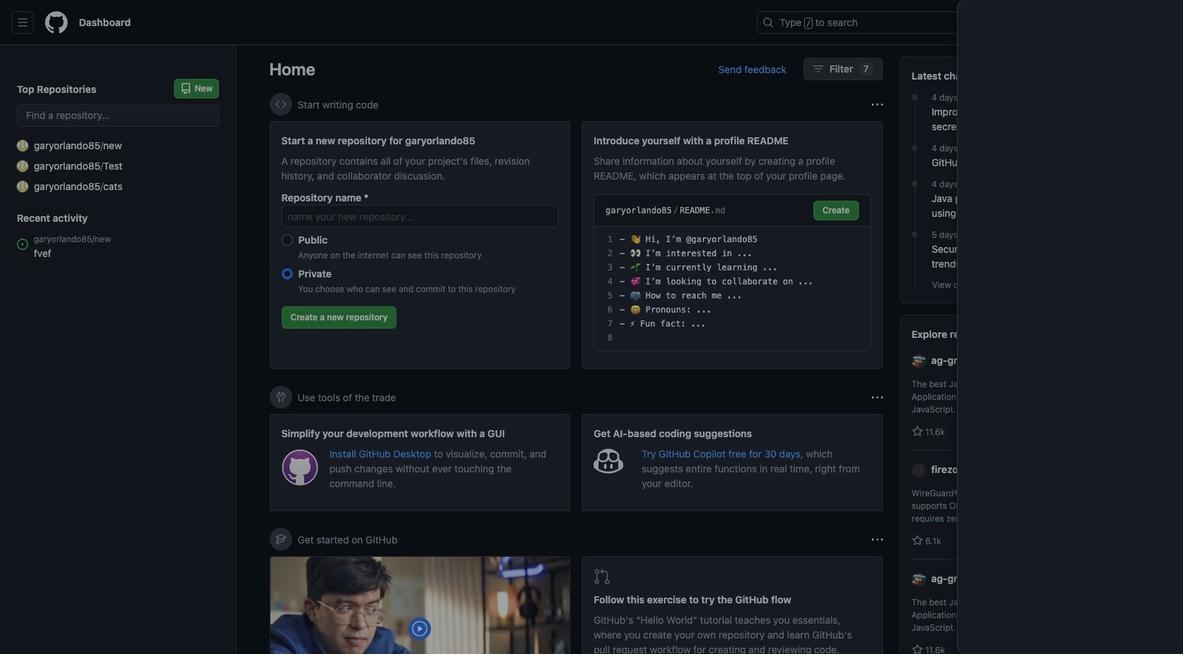 Task type: describe. For each thing, give the bounding box(es) containing it.
account element
[[0, 45, 237, 655]]

2 dot fill image from the top
[[910, 142, 921, 154]]

1 dot fill image from the top
[[910, 92, 921, 103]]

dot fill image
[[910, 229, 921, 240]]



Task type: vqa. For each thing, say whether or not it's contained in the screenshot.
the topmost star image
yes



Task type: locate. For each thing, give the bounding box(es) containing it.
0 vertical spatial dot fill image
[[910, 92, 921, 103]]

star image
[[912, 426, 923, 438], [912, 536, 923, 547], [912, 645, 923, 655]]

dot fill image
[[910, 92, 921, 103], [910, 142, 921, 154], [910, 178, 921, 190]]

2 star image from the top
[[912, 536, 923, 547]]

homepage image
[[45, 11, 68, 34]]

3 star image from the top
[[912, 645, 923, 655]]

explore element
[[900, 56, 1151, 655]]

1 vertical spatial dot fill image
[[910, 142, 921, 154]]

1 star image from the top
[[912, 426, 923, 438]]

0 vertical spatial star image
[[912, 426, 923, 438]]

explore repositories navigation
[[900, 315, 1151, 655]]

1 vertical spatial star image
[[912, 536, 923, 547]]

3 dot fill image from the top
[[910, 178, 921, 190]]

2 vertical spatial star image
[[912, 645, 923, 655]]

2 vertical spatial dot fill image
[[910, 178, 921, 190]]



